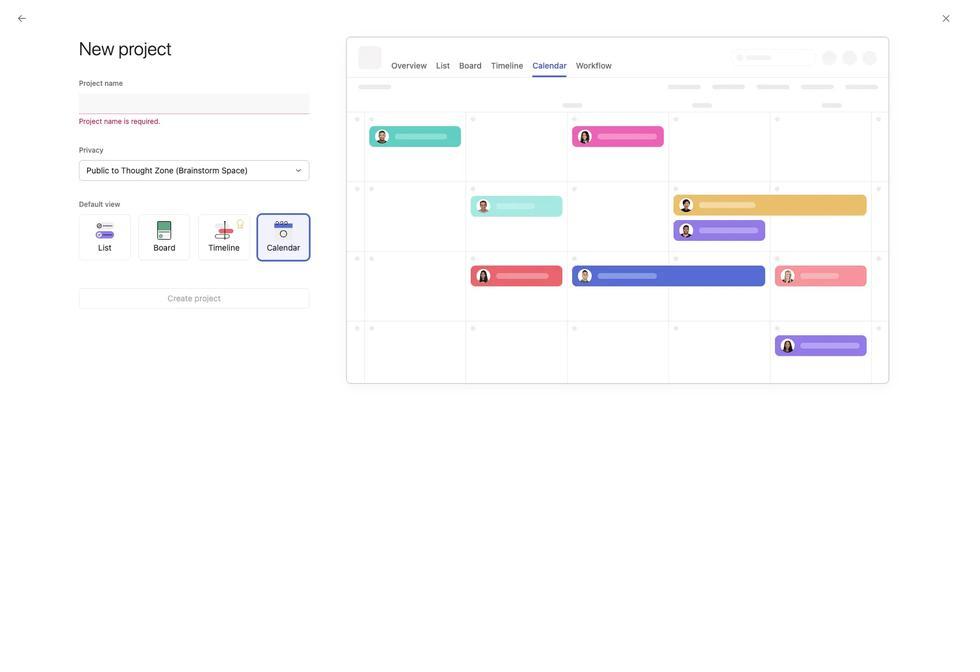 Task type: vqa. For each thing, say whether or not it's contained in the screenshot.
Templates
yes



Task type: describe. For each thing, give the bounding box(es) containing it.
project for create project
[[195, 293, 221, 303]]

ch
[[889, 44, 897, 53]]

(brainstorm inside popup button
[[176, 165, 219, 175]]

project for project name
[[79, 79, 103, 88]]

about us
[[648, 95, 695, 108]]

social media advertising for social media advertising link in projects element
[[30, 250, 121, 259]]

1 vertical spatial (brainstorm
[[85, 291, 128, 301]]

1 horizontal spatial list
[[436, 61, 450, 70]]

space) inside thought zone (brainstorm space) link
[[130, 291, 157, 301]]

default
[[79, 200, 103, 209]]

2 vertical spatial social
[[335, 291, 358, 301]]

Project name is required. text field
[[79, 93, 310, 114]]

default view
[[79, 200, 120, 209]]

members (4)
[[293, 95, 361, 108]]

public to thought zone (brainstorm space) button
[[79, 160, 310, 181]]

templates
[[375, 384, 412, 394]]

2 vertical spatial media
[[360, 291, 383, 301]]

2 vertical spatial social media advertising link
[[284, 280, 629, 315]]

thought zone (brainstorm space) link
[[7, 287, 157, 305]]

new project
[[79, 37, 172, 59]]

thought for thought zone (brainstorm space)
[[152, 35, 196, 48]]

asana
[[396, 345, 418, 354]]

social for social media advertising link in projects element
[[30, 250, 52, 259]]

0 horizontal spatial list
[[98, 242, 112, 252]]

social for social media advertising link inside the 'starred' element
[[30, 208, 52, 218]]

0 horizontal spatial board
[[153, 242, 175, 252]]

project for new project
[[354, 257, 380, 267]]

thought zone (brainstorm space)
[[30, 291, 157, 301]]

workflow
[[576, 61, 612, 70]]

upgrade to asana premium button
[[352, 344, 453, 369]]

thought zone (brainstorm space)
[[152, 35, 329, 48]]

project name is required.
[[79, 117, 160, 126]]

this is a preview of your project image
[[346, 37, 889, 384]]

privacy
[[79, 146, 104, 154]]

explore all templates
[[335, 384, 412, 394]]

create
[[168, 293, 192, 303]]

explore
[[335, 384, 363, 394]]

view
[[105, 200, 120, 209]]

social media advertising link for 'starred' element
[[7, 204, 131, 222]]

all
[[365, 384, 373, 394]]

thought for thought zone (brainstorm space)
[[30, 291, 61, 301]]

name for project name
[[105, 79, 123, 88]]

new project
[[335, 257, 380, 267]]

close image
[[942, 14, 951, 23]]

social media advertising for social media advertising link inside the 'starred' element
[[30, 208, 121, 218]]

1 horizontal spatial overview
[[391, 61, 427, 70]]

projects element
[[0, 225, 138, 266]]

thought inside popup button
[[121, 165, 152, 175]]

to inside popup button
[[111, 165, 119, 175]]

advertising for social media advertising link inside the 'starred' element
[[79, 208, 121, 218]]



Task type: locate. For each thing, give the bounding box(es) containing it.
media left default
[[55, 208, 77, 218]]

social
[[30, 208, 52, 218], [30, 250, 52, 259], [335, 291, 358, 301]]

thought
[[152, 35, 196, 48], [121, 165, 152, 175], [30, 291, 61, 301]]

2 vertical spatial social media advertising
[[335, 291, 429, 301]]

1 vertical spatial space)
[[130, 291, 157, 301]]

0 horizontal spatial space)
[[130, 291, 157, 301]]

advertising down public
[[79, 208, 121, 218]]

1 horizontal spatial (brainstorm
[[176, 165, 219, 175]]

hide sidebar image
[[15, 9, 24, 18]]

0 vertical spatial (brainstorm
[[176, 165, 219, 175]]

(brainstorm space)
[[228, 35, 329, 48]]

0 vertical spatial to
[[111, 165, 119, 175]]

1 vertical spatial media
[[55, 250, 77, 259]]

1 project from the top
[[79, 79, 103, 88]]

projects
[[293, 218, 336, 231]]

premium
[[421, 345, 453, 354]]

1 vertical spatial social media advertising link
[[7, 246, 131, 264]]

board
[[459, 61, 482, 70], [153, 242, 175, 252]]

create project
[[168, 293, 221, 303]]

project right new
[[354, 257, 380, 267]]

project
[[79, 79, 103, 88], [79, 117, 102, 126]]

0 horizontal spatial (brainstorm
[[85, 291, 128, 301]]

to right public
[[111, 165, 119, 175]]

thought down projects element
[[30, 291, 61, 301]]

0 vertical spatial social media advertising
[[30, 208, 121, 218]]

1 vertical spatial project
[[79, 117, 102, 126]]

is
[[124, 117, 129, 126]]

project inside alert
[[79, 117, 102, 126]]

0 vertical spatial calendar
[[533, 61, 567, 70]]

space) inside public to thought zone (brainstorm space) popup button
[[222, 165, 248, 175]]

project inside button
[[195, 293, 221, 303]]

social media advertising link
[[7, 204, 131, 222], [7, 246, 131, 264], [284, 280, 629, 315]]

1 horizontal spatial board
[[459, 61, 482, 70]]

list
[[436, 61, 450, 70], [98, 242, 112, 252]]

2 horizontal spatial zone
[[199, 35, 225, 48]]

0 vertical spatial thought
[[152, 35, 196, 48]]

1 horizontal spatial space)
[[222, 165, 248, 175]]

social media advertising link up projects element
[[7, 204, 131, 222]]

social inside 'starred' element
[[30, 208, 52, 218]]

social media advertising
[[30, 208, 121, 218], [30, 250, 121, 259], [335, 291, 429, 301]]

social media advertising link for projects element
[[7, 246, 131, 264]]

timeline
[[491, 61, 523, 70], [208, 242, 240, 252]]

0 horizontal spatial to
[[111, 165, 119, 175]]

1 vertical spatial timeline
[[208, 242, 240, 252]]

media
[[55, 208, 77, 218], [55, 250, 77, 259], [360, 291, 383, 301]]

name down the new project
[[105, 79, 123, 88]]

1 vertical spatial to
[[386, 345, 394, 354]]

0 horizontal spatial calendar
[[267, 242, 300, 252]]

project right create on the top left of the page
[[195, 293, 221, 303]]

new
[[335, 257, 351, 267]]

create project button
[[79, 288, 310, 309]]

0 vertical spatial name
[[105, 79, 123, 88]]

advertising for social media advertising link in projects element
[[79, 250, 121, 259]]

social media advertising inside projects element
[[30, 250, 121, 259]]

0 horizontal spatial project
[[195, 293, 221, 303]]

to inside templates upgrade to asana premium
[[386, 345, 394, 354]]

zone for (brainstorm space)
[[199, 35, 225, 48]]

media for social media advertising link in projects element
[[55, 250, 77, 259]]

zone for (brainstorm
[[63, 291, 82, 301]]

social media advertising link up thought zone (brainstorm space) link
[[7, 246, 131, 264]]

0 horizontal spatial zone
[[63, 291, 82, 301]]

calendar left workflow
[[533, 61, 567, 70]]

project up privacy
[[79, 117, 102, 126]]

1 horizontal spatial to
[[386, 345, 394, 354]]

upgrade
[[352, 345, 384, 354]]

thought right public
[[121, 165, 152, 175]]

project for project name is required.
[[79, 117, 102, 126]]

bug image
[[305, 290, 319, 304]]

space)
[[222, 165, 248, 175], [130, 291, 157, 301]]

public to thought zone (brainstorm space)
[[86, 165, 248, 175]]

public
[[86, 165, 109, 175]]

project
[[354, 257, 380, 267], [195, 293, 221, 303]]

0 horizontal spatial overview
[[152, 54, 188, 64]]

1 vertical spatial advertising
[[79, 250, 121, 259]]

1 vertical spatial board
[[153, 242, 175, 252]]

media inside 'starred' element
[[55, 208, 77, 218]]

templates
[[293, 345, 347, 358]]

1 horizontal spatial project
[[354, 257, 380, 267]]

0 vertical spatial media
[[55, 208, 77, 218]]

0 horizontal spatial timeline
[[208, 242, 240, 252]]

name for project name is required.
[[104, 117, 122, 126]]

2 vertical spatial zone
[[63, 291, 82, 301]]

social media advertising down "new project"
[[335, 291, 429, 301]]

zone inside popup button
[[155, 165, 174, 175]]

1 horizontal spatial timeline
[[491, 61, 523, 70]]

(brainstorm
[[176, 165, 219, 175], [85, 291, 128, 301]]

advertising inside 'starred' element
[[79, 208, 121, 218]]

1 vertical spatial list
[[98, 242, 112, 252]]

0 vertical spatial advertising
[[79, 208, 121, 218]]

project up project name is required.
[[79, 79, 103, 88]]

0 vertical spatial project
[[79, 79, 103, 88]]

0 vertical spatial project
[[354, 257, 380, 267]]

1 horizontal spatial zone
[[155, 165, 174, 175]]

to left asana
[[386, 345, 394, 354]]

social media advertising inside 'starred' element
[[30, 208, 121, 218]]

0 vertical spatial zone
[[199, 35, 225, 48]]

2 vertical spatial advertising
[[385, 291, 429, 301]]

go back image
[[17, 14, 27, 23]]

0 vertical spatial timeline
[[491, 61, 523, 70]]

calendar down projects
[[267, 242, 300, 252]]

media for social media advertising link inside the 'starred' element
[[55, 208, 77, 218]]

project name is required. alert
[[79, 116, 310, 127]]

overview
[[152, 54, 188, 64], [391, 61, 427, 70]]

0 vertical spatial list
[[436, 61, 450, 70]]

social media advertising up thought zone (brainstorm space) link
[[30, 250, 121, 259]]

1 vertical spatial social
[[30, 250, 52, 259]]

1 vertical spatial social media advertising
[[30, 250, 121, 259]]

2 vertical spatial thought
[[30, 291, 61, 301]]

add to starred image
[[334, 37, 344, 47]]

1 vertical spatial project
[[195, 293, 221, 303]]

2 project from the top
[[79, 117, 102, 126]]

0 vertical spatial board
[[459, 61, 482, 70]]

overview link
[[152, 54, 188, 70]]

social media advertising link up premium
[[284, 280, 629, 315]]

advertising
[[79, 208, 121, 218], [79, 250, 121, 259], [385, 291, 429, 301]]

1 vertical spatial name
[[104, 117, 122, 126]]

1 vertical spatial thought
[[121, 165, 152, 175]]

name left is
[[104, 117, 122, 126]]

thought up overview link
[[152, 35, 196, 48]]

global element
[[0, 28, 138, 97]]

0 vertical spatial social media advertising link
[[7, 204, 131, 222]]

zone
[[199, 35, 225, 48], [155, 165, 174, 175], [63, 291, 82, 301]]

name inside alert
[[104, 117, 122, 126]]

social inside projects element
[[30, 250, 52, 259]]

media inside projects element
[[55, 250, 77, 259]]

jm
[[865, 44, 875, 53]]

social media advertising link inside 'starred' element
[[7, 204, 131, 222]]

advertising up thought zone (brainstorm space)
[[79, 250, 121, 259]]

0 vertical spatial social
[[30, 208, 52, 218]]

social media advertising link inside projects element
[[7, 246, 131, 264]]

1 horizontal spatial calendar
[[533, 61, 567, 70]]

templates upgrade to asana premium
[[293, 345, 453, 358]]

advertising up asana
[[385, 291, 429, 301]]

calendar
[[533, 61, 567, 70], [267, 242, 300, 252]]

starred element
[[0, 183, 138, 225]]

name
[[105, 79, 123, 88], [104, 117, 122, 126]]

to
[[111, 165, 119, 175], [386, 345, 394, 354]]

1 vertical spatial zone
[[155, 165, 174, 175]]

media up thought zone (brainstorm space) link
[[55, 250, 77, 259]]

0 vertical spatial space)
[[222, 165, 248, 175]]

required.
[[131, 117, 160, 126]]

1 vertical spatial calendar
[[267, 242, 300, 252]]

project name
[[79, 79, 123, 88]]

advertising inside projects element
[[79, 250, 121, 259]]

media down "new project"
[[360, 291, 383, 301]]

social media advertising up projects element
[[30, 208, 121, 218]]



